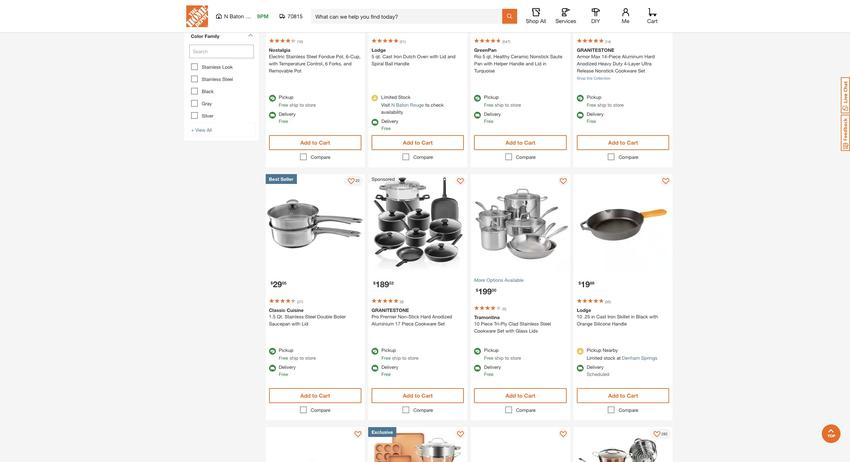 Task type: vqa. For each thing, say whether or not it's contained in the screenshot.
first the , from the right
no



Task type: describe. For each thing, give the bounding box(es) containing it.
piece inside the tramontina 10 piece tri-ply clad stainless steel cookware set with glass lids
[[481, 321, 493, 327]]

2 horizontal spatial in
[[631, 314, 635, 320]]

color family
[[191, 33, 219, 39]]

stainless inside classic cuisine 1.5 qt. stainless steel double boiler saucepan with lid
[[285, 314, 304, 320]]

$ 199 00
[[476, 287, 496, 297]]

essentials 7-piece aluminum cookware set image
[[471, 428, 570, 463]]

with inside lodge 5 qt. cast iron dutch oven with lid and spiral bail handle
[[430, 53, 438, 59]]

1 horizontal spatial .
[[310, 24, 311, 28]]

( 16 )
[[297, 39, 303, 44]]

greenpan
[[474, 47, 497, 53]]

0 vertical spatial black
[[202, 88, 214, 94]]

granitestone for max
[[577, 47, 614, 53]]

handle inside greenpan rio 5 qt. healthy ceramic nonstick saute pan with helper handle and lid in turquoise
[[509, 61, 524, 66]]

199
[[478, 287, 492, 297]]

available shipping image for limited stock for pickup icon
[[372, 119, 378, 126]]

16
[[298, 39, 302, 44]]

n baton rouge
[[224, 13, 261, 19]]

display image inside 282 dropdown button
[[654, 432, 660, 439]]

cuisine
[[287, 308, 304, 314]]

( for 189
[[400, 300, 401, 304]]

granitestone pro premier non-stick hard anodized aluminium 17 piece cookware set
[[372, 308, 452, 327]]

) for 99
[[610, 39, 611, 44]]

00 inside $ 37 . 99 8 . 00
[[311, 24, 315, 28]]

10 for 10 piece tri-ply clad stainless steel cookware set with glass lids
[[474, 321, 480, 327]]

stainless up "stainless steel"
[[202, 64, 221, 70]]

hard inside granitestone armor max 14-piece aluminum hard anodized heavy duty 4-layer ultra release nonstick cookware set shop this collection
[[645, 53, 655, 59]]

) for 29
[[302, 300, 303, 304]]

shop all
[[526, 18, 546, 24]]

9
[[401, 300, 403, 304]]

) for 189
[[403, 300, 404, 304]]

with inside lodge 10 .25 in cast iron skillet in black with orange silicone handle
[[649, 314, 658, 320]]

services button
[[555, 8, 577, 24]]

lid inside classic cuisine 1.5 qt. stainless steel double boiler saucepan with lid
[[302, 321, 308, 327]]

to inside the to check availability
[[425, 102, 430, 108]]

denham springs link
[[622, 356, 657, 361]]

) for 44
[[510, 39, 510, 44]]

collection
[[594, 76, 611, 80]]

) for 49
[[405, 39, 406, 44]]

0 horizontal spatial available for pickup image
[[372, 349, 378, 355]]

shop all button
[[525, 8, 547, 24]]

double
[[317, 314, 332, 320]]

stick
[[409, 314, 419, 320]]

glass
[[516, 329, 528, 334]]

skillet
[[617, 314, 630, 320]]

149 99
[[581, 19, 599, 29]]

piece inside granitestone armor max 14-piece aluminum hard anodized heavy duty 4-layer ultra release nonstick cookware set shop this collection
[[609, 53, 621, 59]]

available shipping image for ( 547 )
[[474, 112, 481, 119]]

( for 29
[[297, 300, 298, 304]]

pickup down saucepan
[[279, 348, 293, 354]]

dutch
[[403, 53, 416, 59]]

1.5
[[269, 314, 276, 320]]

44
[[478, 19, 487, 29]]

classic
[[269, 308, 285, 314]]

0 vertical spatial rouge
[[246, 13, 261, 19]]

$ 189 52
[[373, 280, 394, 289]]

( for 99
[[605, 39, 606, 44]]

greenpan rio 5 qt. healthy ceramic nonstick saute pan with helper handle and lid in turquoise
[[474, 47, 562, 73]]

diy button
[[585, 8, 607, 24]]

nearby
[[603, 348, 618, 354]]

0 horizontal spatial limited
[[381, 94, 397, 100]]

lids
[[529, 329, 538, 334]]

services
[[556, 18, 576, 24]]

available shipping image for ( 16 )
[[269, 112, 276, 119]]

ceramic
[[511, 53, 529, 59]]

available
[[505, 278, 524, 283]]

sponsored
[[372, 176, 395, 182]]

ply
[[501, 321, 507, 327]]

( 14 )
[[605, 39, 611, 44]]

visit n baton rouge
[[381, 102, 424, 108]]

shop inside granitestone armor max 14-piece aluminum hard anodized heavy duty 4-layer ultra release nonstick cookware set shop this collection
[[577, 76, 586, 80]]

pickup down tri-
[[484, 348, 499, 354]]

( 35 )
[[605, 300, 611, 304]]

more options available
[[474, 278, 524, 283]]

pickup down turquoise
[[484, 94, 499, 100]]

pro premier non-stick hard anodized aluminium 17 piece cookware set image
[[368, 174, 467, 274]]

qt. inside greenpan rio 5 qt. healthy ceramic nonstick saute pan with helper handle and lid in turquoise
[[487, 53, 492, 59]]

27
[[298, 300, 302, 304]]

lid inside lodge 5 qt. cast iron dutch oven with lid and spiral bail handle
[[440, 53, 446, 59]]

tramontina
[[474, 315, 500, 321]]

non-
[[398, 314, 409, 320]]

189
[[376, 280, 389, 289]]

0 horizontal spatial baton
[[230, 13, 244, 19]]

available for pickup image for $
[[474, 95, 481, 102]]

.25
[[584, 314, 590, 320]]

exclusive
[[372, 430, 393, 436]]

steel inside nostalgia electric stainless steel fondue pot, 6-cup, with temperature control, 6 forks, and removable pot
[[307, 53, 317, 59]]

bail
[[385, 61, 393, 66]]

lid inside greenpan rio 5 qt. healthy ceramic nonstick saute pan with helper handle and lid in turquoise
[[535, 61, 541, 66]]

live chat image
[[841, 77, 850, 114]]

cookware inside the tramontina 10 piece tri-ply clad stainless steel cookware set with glass lids
[[474, 329, 496, 334]]

lodge 10 .25 in cast iron skillet in black with orange silicone handle
[[577, 308, 658, 327]]

stainless look link
[[202, 64, 233, 70]]

pickup down aluminium
[[381, 348, 396, 354]]

88
[[590, 281, 594, 286]]

iron inside lodge 10 .25 in cast iron skillet in black with orange silicone handle
[[608, 314, 616, 320]]

visit
[[381, 102, 390, 108]]

delivery inside delivery scheduled
[[587, 365, 604, 371]]

149
[[581, 19, 594, 29]]

pro
[[372, 314, 379, 320]]

cast inside lodge 10 .25 in cast iron skillet in black with orange silicone handle
[[596, 314, 606, 320]]

electric stainless steel fondue pot, 6-cup, with temperature control, 6 forks, and removable pot image
[[266, 0, 365, 13]]

51
[[401, 39, 405, 44]]

) for 19
[[610, 300, 611, 304]]

29
[[273, 280, 282, 289]]

with inside greenpan rio 5 qt. healthy ceramic nonstick saute pan with helper handle and lid in turquoise
[[484, 61, 493, 66]]

hammered copper 17-piece aluminum nonstick cookware set image
[[368, 428, 467, 463]]

37
[[299, 18, 303, 23]]

fondue
[[319, 53, 335, 59]]

handle for 19
[[612, 321, 627, 327]]

1 horizontal spatial baton
[[396, 102, 409, 108]]

pickup nearby limited stock at denham springs
[[587, 348, 657, 361]]

and inside lodge 5 qt. cast iron dutch oven with lid and spiral bail handle
[[448, 53, 456, 59]]

gray link
[[202, 101, 212, 106]]

10 for 10 .25 in cast iron skillet in black with orange silicone handle
[[577, 314, 582, 320]]

Search text field
[[189, 45, 254, 58]]

282 button
[[650, 430, 671, 440]]

this
[[587, 76, 593, 80]]

steel inside the tramontina 10 piece tri-ply clad stainless steel cookware set with glass lids
[[540, 321, 551, 327]]

What can we help you find today? search field
[[315, 9, 502, 23]]

saute
[[550, 53, 562, 59]]

cast inside lodge 5 qt. cast iron dutch oven with lid and spiral bail handle
[[383, 53, 392, 59]]

pickup down the 'shop this collection' link
[[587, 94, 601, 100]]

99 inside $ 37 . 99 8 . 00
[[304, 18, 308, 23]]

set inside the tramontina 10 piece tri-ply clad stainless steel cookware set with glass lids
[[497, 329, 504, 334]]

pot,
[[336, 53, 345, 59]]

shop this collection link
[[577, 76, 611, 80]]

99 inside 149 99
[[594, 20, 599, 25]]

tramontina 10 piece tri-ply clad stainless steel cookware set with glass lids
[[474, 315, 551, 334]]

anodized inside granitestone pro premier non-stick hard anodized aluminium 17 piece cookware set
[[432, 314, 452, 320]]

cookware inside granitestone armor max 14-piece aluminum hard anodized heavy duty 4-layer ultra release nonstick cookware set shop this collection
[[615, 68, 637, 73]]

( 5 )
[[502, 307, 506, 312]]

orange
[[577, 321, 593, 327]]

availability
[[381, 109, 403, 115]]

feedback link image
[[841, 115, 850, 151]]

duty
[[613, 61, 623, 66]]

stainless up "black" link
[[202, 76, 221, 82]]

5 for (
[[503, 307, 505, 312]]

the home depot logo image
[[186, 5, 208, 27]]

0 horizontal spatial 10 .25 in cast iron skillet in black with orange silicone handle image
[[266, 428, 365, 463]]

family
[[205, 33, 219, 39]]

all inside button
[[540, 18, 546, 24]]

granitestone armor max 14-piece aluminum hard anodized heavy duty 4-layer ultra release nonstick cookware set shop this collection
[[577, 47, 655, 80]]

qt. inside lodge 5 qt. cast iron dutch oven with lid and spiral bail handle
[[376, 53, 381, 59]]

10 piece tri-ply clad stainless steel cookware set with glass lids image
[[471, 174, 570, 274]]

me
[[622, 18, 629, 24]]

heavy
[[598, 61, 611, 66]]

forks,
[[329, 61, 342, 66]]

classic cuisine 1.5 qt. stainless steel double boiler saucepan with lid
[[269, 308, 346, 327]]

52
[[389, 281, 394, 286]]

99 inside $ 44 99
[[487, 20, 492, 25]]

available shipping image for ( 14 )
[[577, 112, 584, 119]]

1 vertical spatial rouge
[[410, 102, 424, 108]]

nonstick inside greenpan rio 5 qt. healthy ceramic nonstick saute pan with helper handle and lid in turquoise
[[530, 53, 549, 59]]

display image inside "22" 'dropdown button'
[[348, 178, 355, 185]]

lodge 5 qt. cast iron dutch oven with lid and spiral bail handle
[[372, 47, 456, 66]]

limited inside pickup nearby limited stock at denham springs
[[587, 356, 602, 361]]

granitestone for premier
[[372, 308, 409, 314]]

( up ply
[[502, 307, 503, 312]]

22 button
[[344, 176, 363, 186]]

me button
[[615, 8, 636, 24]]



Task type: locate. For each thing, give the bounding box(es) containing it.
1 horizontal spatial set
[[497, 329, 504, 334]]

1 vertical spatial shop
[[577, 76, 586, 80]]

( up the 14-
[[605, 39, 606, 44]]

handle inside lodge 5 qt. cast iron dutch oven with lid and spiral bail handle
[[394, 61, 409, 66]]

10
[[577, 314, 582, 320], [474, 321, 480, 327]]

1 horizontal spatial handle
[[509, 61, 524, 66]]

( for 44
[[502, 39, 503, 44]]

$ for 199
[[476, 288, 478, 293]]

( for 19
[[605, 300, 606, 304]]

stainless up "temperature"
[[286, 53, 305, 59]]

stainless down the cuisine
[[285, 314, 304, 320]]

available for pickup image down aluminium
[[372, 349, 378, 355]]

35
[[606, 300, 610, 304]]

10 .25 in cast iron skillet in black with orange silicone handle image
[[574, 174, 673, 274], [266, 428, 365, 463]]

0 horizontal spatial lid
[[302, 321, 308, 327]]

( for 49
[[400, 39, 401, 44]]

helper
[[494, 61, 508, 66]]

1 vertical spatial 10
[[474, 321, 480, 327]]

10 inside the tramontina 10 piece tri-ply clad stainless steel cookware set with glass lids
[[474, 321, 480, 327]]

granitestone
[[577, 47, 614, 53], [372, 308, 409, 314]]

$ inside $ 49 98
[[373, 20, 376, 25]]

70815
[[288, 13, 303, 19]]

282
[[661, 432, 668, 437]]

0 horizontal spatial 5
[[372, 53, 374, 59]]

1 vertical spatial hard
[[421, 314, 431, 320]]

hammered copper 10-piece aluminum non-stick cookware set with glass lids image
[[574, 428, 673, 463]]

oven
[[417, 53, 428, 59]]

steel up control,
[[307, 53, 317, 59]]

with down the cuisine
[[292, 321, 300, 327]]

nonstick
[[530, 53, 549, 59], [595, 68, 614, 73]]

1 horizontal spatial and
[[448, 53, 456, 59]]

5 right rio at the top of the page
[[483, 53, 485, 59]]

0 vertical spatial 10
[[577, 314, 582, 320]]

pickup inside pickup nearby limited stock at denham springs
[[587, 348, 601, 354]]

stainless inside nostalgia electric stainless steel fondue pot, 6-cup, with temperature control, 6 forks, and removable pot
[[286, 53, 305, 59]]

check
[[431, 102, 444, 108]]

and inside greenpan rio 5 qt. healthy ceramic nonstick saute pan with helper handle and lid in turquoise
[[526, 61, 534, 66]]

nonstick left saute
[[530, 53, 549, 59]]

iron left the dutch
[[394, 53, 402, 59]]

max
[[591, 53, 600, 59]]

$ for 44
[[476, 20, 478, 25]]

ultra
[[641, 61, 652, 66]]

00 down the options
[[492, 288, 496, 293]]

seller
[[281, 176, 293, 182]]

aluminum
[[622, 53, 643, 59]]

compare
[[311, 154, 330, 160], [413, 154, 433, 160], [516, 154, 536, 160], [619, 154, 638, 160], [311, 408, 330, 414], [413, 408, 433, 414], [516, 408, 536, 414], [619, 408, 638, 414]]

0 horizontal spatial granitestone
[[372, 308, 409, 314]]

lodge for 49
[[372, 47, 386, 53]]

1 horizontal spatial 10
[[577, 314, 582, 320]]

anodized right the stick at the bottom left
[[432, 314, 452, 320]]

granitestone inside granitestone armor max 14-piece aluminum hard anodized heavy duty 4-layer ultra release nonstick cookware set shop this collection
[[577, 47, 614, 53]]

qt.
[[277, 314, 283, 320]]

1 vertical spatial n
[[391, 102, 395, 108]]

cookware down the stick at the bottom left
[[415, 321, 436, 327]]

and inside nostalgia electric stainless steel fondue pot, 6-cup, with temperature control, 6 forks, and removable pot
[[344, 61, 352, 66]]

with down clad
[[506, 329, 514, 334]]

color family link
[[188, 29, 255, 45]]

+ view all link
[[188, 123, 255, 137]]

1 horizontal spatial limited
[[587, 356, 602, 361]]

qt. down the greenpan
[[487, 53, 492, 59]]

0 vertical spatial 10 .25 in cast iron skillet in black with orange silicone handle image
[[574, 174, 673, 274]]

steel inside classic cuisine 1.5 qt. stainless steel double boiler saucepan with lid
[[305, 314, 316, 320]]

cookware down tramontina
[[474, 329, 496, 334]]

1 horizontal spatial piece
[[481, 321, 493, 327]]

1 horizontal spatial black
[[636, 314, 648, 320]]

1 horizontal spatial 00
[[492, 288, 496, 293]]

) up the dutch
[[405, 39, 406, 44]]

1 horizontal spatial 10 .25 in cast iron skillet in black with orange silicone handle image
[[574, 174, 673, 274]]

pan
[[474, 61, 483, 66]]

1 horizontal spatial hard
[[645, 53, 655, 59]]

( up the cuisine
[[297, 300, 298, 304]]

cookware inside granitestone pro premier non-stick hard anodized aluminium 17 piece cookware set
[[415, 321, 436, 327]]

0 horizontal spatial 99
[[304, 18, 308, 23]]

black right skillet
[[636, 314, 648, 320]]

00 inside $ 199 00
[[492, 288, 496, 293]]

baton
[[230, 13, 244, 19], [396, 102, 409, 108]]

0 vertical spatial .
[[303, 18, 304, 23]]

5 qt. cast iron dutch oven with lid and spiral bail handle image
[[368, 0, 467, 13]]

steel down look
[[222, 76, 233, 82]]

1 vertical spatial .
[[310, 24, 311, 28]]

1 vertical spatial nonstick
[[595, 68, 614, 73]]

layer
[[628, 61, 640, 66]]

1 horizontal spatial 99
[[487, 20, 492, 25]]

color
[[191, 33, 203, 39]]

iron left skillet
[[608, 314, 616, 320]]

available for pickup image down turquoise
[[474, 95, 481, 102]]

2 vertical spatial set
[[497, 329, 504, 334]]

removable
[[269, 68, 293, 73]]

qt.
[[376, 53, 381, 59], [487, 53, 492, 59]]

0 vertical spatial granitestone
[[577, 47, 614, 53]]

stock
[[398, 94, 411, 100]]

black
[[202, 88, 214, 94], [636, 314, 648, 320]]

cast up bail
[[383, 53, 392, 59]]

black up gray
[[202, 88, 214, 94]]

temperature
[[279, 61, 306, 66]]

stainless up the lids
[[520, 321, 539, 327]]

view
[[195, 127, 205, 133]]

shop down rio 5 qt. healthy ceramic nonstick saute pan with helper handle and lid in turquoise image
[[526, 18, 539, 24]]

$ 37 . 99 8 . 00
[[297, 18, 315, 28]]

0 vertical spatial hard
[[645, 53, 655, 59]]

1 horizontal spatial rouge
[[410, 102, 424, 108]]

0 vertical spatial nonstick
[[530, 53, 549, 59]]

1 horizontal spatial all
[[540, 18, 546, 24]]

0 vertical spatial baton
[[230, 13, 244, 19]]

) up the non-
[[403, 300, 404, 304]]

$ inside $ 199 00
[[476, 288, 478, 293]]

$ for 19
[[579, 281, 581, 286]]

1 vertical spatial iron
[[608, 314, 616, 320]]

$ inside $ 189 52
[[373, 281, 376, 286]]

2 horizontal spatial handle
[[612, 321, 627, 327]]

handle down skillet
[[612, 321, 627, 327]]

cart inside cart link
[[647, 18, 658, 24]]

49
[[376, 19, 385, 29]]

$ 49 98
[[373, 19, 389, 29]]

lodge up spiral
[[372, 47, 386, 53]]

5 for lodge
[[372, 53, 374, 59]]

0 horizontal spatial .
[[303, 18, 304, 23]]

and down ceramic
[[526, 61, 534, 66]]

) up healthy
[[510, 39, 510, 44]]

) down $ 37 . 99 8 . 00
[[302, 39, 303, 44]]

$ inside '$ 19 88'
[[579, 281, 581, 286]]

limited up visit
[[381, 94, 397, 100]]

1 horizontal spatial lid
[[440, 53, 446, 59]]

lodge inside lodge 10 .25 in cast iron skillet in black with orange silicone handle
[[577, 308, 591, 314]]

cast up silicone
[[596, 314, 606, 320]]

$ for 49
[[373, 20, 376, 25]]

rio 5 qt. healthy ceramic nonstick saute pan with helper handle and lid in turquoise image
[[471, 0, 570, 13]]

$ for 189
[[373, 281, 376, 286]]

) up heavy
[[610, 39, 611, 44]]

1 horizontal spatial lodge
[[577, 308, 591, 314]]

best
[[269, 176, 279, 182]]

boiler
[[334, 314, 346, 320]]

piece up duty
[[609, 53, 621, 59]]

1 vertical spatial lid
[[535, 61, 541, 66]]

handle down ceramic
[[509, 61, 524, 66]]

n right pack
[[224, 13, 228, 19]]

lodge inside lodge 5 qt. cast iron dutch oven with lid and spiral bail handle
[[372, 47, 386, 53]]

black inside lodge 10 .25 in cast iron skillet in black with orange silicone handle
[[636, 314, 648, 320]]

1 vertical spatial granitestone
[[372, 308, 409, 314]]

2 horizontal spatial piece
[[609, 53, 621, 59]]

cookware
[[615, 68, 637, 73], [415, 321, 436, 327], [474, 329, 496, 334]]

( 51 )
[[400, 39, 406, 44]]

healthy
[[494, 53, 510, 59]]

10 down tramontina
[[474, 321, 480, 327]]

n
[[224, 13, 228, 19], [391, 102, 395, 108]]

) up ply
[[505, 307, 506, 312]]

( up lodge 10 .25 in cast iron skillet in black with orange silicone handle
[[605, 300, 606, 304]]

limited
[[381, 94, 397, 100], [587, 356, 602, 361]]

available for pickup image
[[474, 95, 481, 102], [577, 95, 584, 102], [372, 349, 378, 355]]

set inside granitestone pro premier non-stick hard anodized aluminium 17 piece cookware set
[[438, 321, 445, 327]]

( 547 )
[[502, 39, 510, 44]]

steel right clad
[[540, 321, 551, 327]]

set inside granitestone armor max 14-piece aluminum hard anodized heavy duty 4-layer ultra release nonstick cookware set shop this collection
[[638, 68, 645, 73]]

pickup right limited stock for pickup image
[[587, 348, 601, 354]]

anodized inside granitestone armor max 14-piece aluminum hard anodized heavy duty 4-layer ultra release nonstick cookware set shop this collection
[[577, 61, 597, 66]]

6-
[[346, 53, 350, 59]]

available shipping image
[[269, 112, 276, 119], [474, 112, 481, 119], [577, 112, 584, 119], [269, 366, 276, 372], [577, 366, 584, 372]]

1 horizontal spatial granitestone
[[577, 47, 614, 53]]

5 up ply
[[503, 307, 505, 312]]

tri-
[[494, 321, 501, 327]]

2 horizontal spatial 5
[[503, 307, 505, 312]]

1 vertical spatial 00
[[492, 288, 496, 293]]

0 vertical spatial all
[[540, 18, 546, 24]]

) up lodge 10 .25 in cast iron skillet in black with orange silicone handle
[[610, 300, 611, 304]]

0 horizontal spatial lodge
[[372, 47, 386, 53]]

steel left double
[[305, 314, 316, 320]]

2 horizontal spatial set
[[638, 68, 645, 73]]

nonstick inside granitestone armor max 14-piece aluminum hard anodized heavy duty 4-layer ultra release nonstick cookware set shop this collection
[[595, 68, 614, 73]]

piece inside granitestone pro premier non-stick hard anodized aluminium 17 piece cookware set
[[402, 321, 414, 327]]

1 horizontal spatial cast
[[596, 314, 606, 320]]

rouge up caret icon
[[246, 13, 261, 19]]

and down the 6-
[[344, 61, 352, 66]]

qt. up spiral
[[376, 53, 381, 59]]

options
[[486, 278, 503, 283]]

98
[[385, 20, 389, 25]]

with up turquoise
[[484, 61, 493, 66]]

1 horizontal spatial anodized
[[577, 61, 597, 66]]

0 horizontal spatial cast
[[383, 53, 392, 59]]

delivery scheduled
[[587, 365, 609, 378]]

stainless steel
[[202, 76, 233, 82]]

pot
[[294, 68, 302, 73]]

$ 19 88
[[579, 280, 594, 289]]

granitestone up max
[[577, 47, 614, 53]]

1 vertical spatial baton
[[396, 102, 409, 108]]

10 left the '.25'
[[577, 314, 582, 320]]

handle for 49
[[394, 61, 409, 66]]

hard up ultra
[[645, 53, 655, 59]]

in
[[543, 61, 547, 66], [591, 314, 595, 320], [631, 314, 635, 320]]

cart link
[[645, 8, 660, 24]]

0 horizontal spatial n
[[224, 13, 228, 19]]

with right skillet
[[649, 314, 658, 320]]

at
[[617, 356, 621, 361]]

$ inside "$ 29 05"
[[271, 281, 273, 286]]

2 qt. from the left
[[487, 53, 492, 59]]

with inside classic cuisine 1.5 qt. stainless steel double boiler saucepan with lid
[[292, 321, 300, 327]]

hard right the stick at the bottom left
[[421, 314, 431, 320]]

1 vertical spatial lodge
[[577, 308, 591, 314]]

1 horizontal spatial in
[[591, 314, 595, 320]]

release
[[577, 68, 594, 73]]

1 horizontal spatial qt.
[[487, 53, 492, 59]]

0 vertical spatial lodge
[[372, 47, 386, 53]]

2 horizontal spatial cookware
[[615, 68, 637, 73]]

1 horizontal spatial nonstick
[[595, 68, 614, 73]]

2 horizontal spatial lid
[[535, 61, 541, 66]]

00 right 8
[[311, 24, 315, 28]]

10 inside lodge 10 .25 in cast iron skillet in black with orange silicone handle
[[577, 314, 582, 320]]

caret icon image
[[248, 33, 253, 37]]

0 horizontal spatial and
[[344, 61, 352, 66]]

5 inside greenpan rio 5 qt. healthy ceramic nonstick saute pan with helper handle and lid in turquoise
[[483, 53, 485, 59]]

$ for 29
[[271, 281, 273, 286]]

5
[[372, 53, 374, 59], [483, 53, 485, 59], [503, 307, 505, 312]]

shop left the this
[[577, 76, 586, 80]]

0 vertical spatial anodized
[[577, 61, 597, 66]]

n baton rouge link
[[391, 102, 424, 108]]

nonstick down heavy
[[595, 68, 614, 73]]

1.5 qt. stainless steel double boiler saucepan with lid image
[[266, 174, 365, 274]]

display image
[[348, 178, 355, 185], [663, 178, 669, 185], [457, 432, 464, 439], [560, 432, 567, 439]]

0 horizontal spatial set
[[438, 321, 445, 327]]

0 horizontal spatial 00
[[311, 24, 315, 28]]

all right the view at the top of the page
[[207, 127, 212, 133]]

diy
[[591, 18, 600, 24]]

$ inside $ 37 . 99 8 . 00
[[297, 18, 299, 23]]

piece down the non-
[[402, 321, 414, 327]]

1 horizontal spatial 5
[[483, 53, 485, 59]]

gray
[[202, 101, 212, 106]]

0 horizontal spatial anodized
[[432, 314, 452, 320]]

0 vertical spatial iron
[[394, 53, 402, 59]]

limited stock for pickup image
[[372, 95, 378, 101]]

and
[[448, 53, 456, 59], [344, 61, 352, 66], [526, 61, 534, 66]]

available shipping image
[[372, 119, 378, 126], [372, 366, 378, 372], [474, 366, 481, 372]]

8
[[308, 24, 310, 28]]

granitestone up premier
[[372, 308, 409, 314]]

( up the non-
[[400, 300, 401, 304]]

+ view all
[[191, 127, 212, 133]]

stainless inside the tramontina 10 piece tri-ply clad stainless steel cookware set with glass lids
[[520, 321, 539, 327]]

available shipping image for leftmost available for pickup icon
[[372, 366, 378, 372]]

5 inside lodge 5 qt. cast iron dutch oven with lid and spiral bail handle
[[372, 53, 374, 59]]

armor
[[577, 53, 590, 59]]

0 horizontal spatial black
[[202, 88, 214, 94]]

lodge
[[372, 47, 386, 53], [577, 308, 591, 314]]

shop inside button
[[526, 18, 539, 24]]

stainless steel link
[[202, 76, 233, 82]]

all left services
[[540, 18, 546, 24]]

with down electric
[[269, 61, 278, 66]]

lodge for 19
[[577, 308, 591, 314]]

display image
[[457, 178, 464, 185], [560, 178, 567, 185], [355, 432, 361, 439], [654, 432, 660, 439]]

2 horizontal spatial and
[[526, 61, 534, 66]]

limited up delivery scheduled
[[587, 356, 602, 361]]

22
[[356, 179, 360, 183]]

granitestone inside granitestone pro premier non-stick hard anodized aluminium 17 piece cookware set
[[372, 308, 409, 314]]

handle inside lodge 10 .25 in cast iron skillet in black with orange silicone handle
[[612, 321, 627, 327]]

0 horizontal spatial 10
[[474, 321, 480, 327]]

cookware down 4-
[[615, 68, 637, 73]]

lodge up the '.25'
[[577, 308, 591, 314]]

0 vertical spatial cookware
[[615, 68, 637, 73]]

handle down the dutch
[[394, 61, 409, 66]]

silicone
[[594, 321, 611, 327]]

pickup
[[279, 94, 293, 100], [484, 94, 499, 100], [587, 94, 601, 100], [279, 348, 293, 354], [381, 348, 396, 354], [484, 348, 499, 354], [587, 348, 601, 354]]

0 horizontal spatial rouge
[[246, 13, 261, 19]]

1 vertical spatial 10 .25 in cast iron skillet in black with orange silicone handle image
[[266, 428, 365, 463]]

baton down 'stock'
[[396, 102, 409, 108]]

( up lodge 5 qt. cast iron dutch oven with lid and spiral bail handle
[[400, 39, 401, 44]]

available for pickup image for 149
[[577, 95, 584, 102]]

available for pickup image down the 'shop this collection' link
[[577, 95, 584, 102]]

n up the availability
[[391, 102, 395, 108]]

best seller
[[269, 176, 293, 182]]

with right oven at top
[[430, 53, 438, 59]]

cart
[[647, 18, 658, 24], [319, 139, 330, 146], [422, 139, 433, 146], [524, 139, 535, 146], [627, 139, 638, 146], [319, 393, 330, 399], [422, 393, 433, 399], [524, 393, 535, 399], [627, 393, 638, 399]]

in inside greenpan rio 5 qt. healthy ceramic nonstick saute pan with helper handle and lid in turquoise
[[543, 61, 547, 66]]

0 horizontal spatial iron
[[394, 53, 402, 59]]

0 vertical spatial 00
[[311, 24, 315, 28]]

( up healthy
[[502, 39, 503, 44]]

iron inside lodge 5 qt. cast iron dutch oven with lid and spiral bail handle
[[394, 53, 402, 59]]

more
[[474, 278, 485, 283]]

available for pickup image
[[269, 95, 276, 102], [269, 349, 276, 355], [474, 349, 481, 355]]

99
[[304, 18, 308, 23], [487, 20, 492, 25], [594, 20, 599, 25]]

( down $ 37 . 99 8 . 00
[[297, 39, 298, 44]]

hard inside granitestone pro premier non-stick hard anodized aluminium 17 piece cookware set
[[421, 314, 431, 320]]

piece down tramontina
[[481, 321, 493, 327]]

$ for 37
[[297, 18, 299, 23]]

pickup down removable
[[279, 94, 293, 100]]

0 horizontal spatial nonstick
[[530, 53, 549, 59]]

0 vertical spatial n
[[224, 13, 228, 19]]

armor max 14-piece aluminum hard anodized heavy duty 4-layer ultra release nonstick cookware set image
[[574, 0, 673, 13]]

springs
[[641, 356, 657, 361]]

1 vertical spatial black
[[636, 314, 648, 320]]

0 vertical spatial shop
[[526, 18, 539, 24]]

0 horizontal spatial handle
[[394, 61, 409, 66]]

2 vertical spatial cookware
[[474, 329, 496, 334]]

1 vertical spatial limited
[[587, 356, 602, 361]]

0 vertical spatial lid
[[440, 53, 446, 59]]

saucepan
[[269, 321, 290, 327]]

turquoise
[[474, 68, 495, 73]]

0 vertical spatial cast
[[383, 53, 392, 59]]

1 horizontal spatial n
[[391, 102, 395, 108]]

limited stock for pickup image
[[577, 349, 584, 355]]

clad
[[509, 321, 518, 327]]

black link
[[202, 88, 214, 94]]

stainless look
[[202, 64, 233, 70]]

and left rio at the top of the page
[[448, 53, 456, 59]]

1 vertical spatial cookware
[[415, 321, 436, 327]]

2 horizontal spatial available for pickup image
[[577, 95, 584, 102]]

lid
[[440, 53, 446, 59], [535, 61, 541, 66], [302, 321, 308, 327]]

1 horizontal spatial shop
[[577, 76, 586, 80]]

0 horizontal spatial all
[[207, 127, 212, 133]]

store
[[305, 102, 316, 108], [511, 102, 521, 108], [613, 102, 624, 108], [305, 356, 316, 361], [408, 356, 419, 361], [511, 356, 521, 361]]

1 vertical spatial all
[[207, 127, 212, 133]]

rouge down 'stock'
[[410, 102, 424, 108]]

$ inside $ 44 99
[[476, 20, 478, 25]]

(
[[297, 39, 298, 44], [400, 39, 401, 44], [502, 39, 503, 44], [605, 39, 606, 44], [297, 300, 298, 304], [400, 300, 401, 304], [605, 300, 606, 304], [502, 307, 503, 312]]

1 vertical spatial cast
[[596, 314, 606, 320]]

piece
[[609, 53, 621, 59], [402, 321, 414, 327], [481, 321, 493, 327]]

2 horizontal spatial 99
[[594, 20, 599, 25]]

with inside nostalgia electric stainless steel fondue pot, 6-cup, with temperature control, 6 forks, and removable pot
[[269, 61, 278, 66]]

cup,
[[350, 53, 361, 59]]

1 qt. from the left
[[376, 53, 381, 59]]

) up the cuisine
[[302, 300, 303, 304]]

anodized up release
[[577, 61, 597, 66]]

0 horizontal spatial piece
[[402, 321, 414, 327]]

5 up spiral
[[372, 53, 374, 59]]

with inside the tramontina 10 piece tri-ply clad stainless steel cookware set with glass lids
[[506, 329, 514, 334]]

baton up color family link
[[230, 13, 244, 19]]

1 horizontal spatial iron
[[608, 314, 616, 320]]



